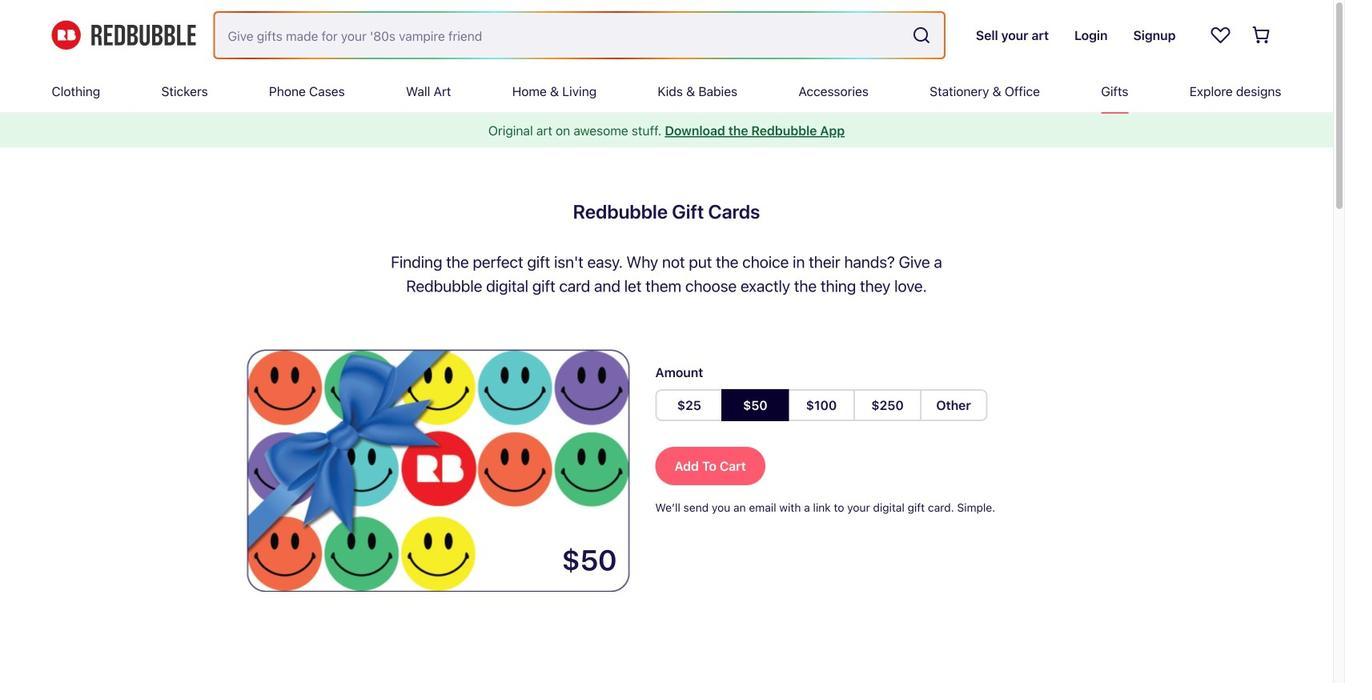 Task type: locate. For each thing, give the bounding box(es) containing it.
7 menu item from the left
[[799, 70, 869, 112]]

gift card image
[[246, 349, 630, 592]]

Search term search field
[[215, 13, 906, 58]]

10 menu item from the left
[[1190, 70, 1282, 112]]

4 menu item from the left
[[406, 70, 451, 112]]

None radio
[[722, 389, 790, 421], [788, 389, 856, 421], [920, 389, 988, 421], [722, 389, 790, 421], [788, 389, 856, 421], [920, 389, 988, 421]]

menu bar
[[52, 70, 1282, 112]]

3 menu item from the left
[[269, 70, 345, 112]]

None field
[[215, 13, 944, 58]]

5 menu item from the left
[[512, 70, 597, 112]]

menu item
[[52, 70, 100, 112], [161, 70, 208, 112], [269, 70, 345, 112], [406, 70, 451, 112], [512, 70, 597, 112], [658, 70, 738, 112], [799, 70, 869, 112], [930, 70, 1041, 112], [1102, 70, 1129, 112], [1190, 70, 1282, 112]]

None radio
[[656, 389, 723, 421], [854, 389, 922, 421], [656, 389, 723, 421], [854, 389, 922, 421]]

9 menu item from the left
[[1102, 70, 1129, 112]]



Task type: vqa. For each thing, say whether or not it's contained in the screenshot.
LA Clippers Comic Style parody Ecomics Art Board Print
no



Task type: describe. For each thing, give the bounding box(es) containing it.
6 menu item from the left
[[658, 70, 738, 112]]

$50, [object object] element
[[722, 389, 790, 421]]

1 menu item from the left
[[52, 70, 100, 112]]

2 menu item from the left
[[161, 70, 208, 112]]

8 menu item from the left
[[930, 70, 1041, 112]]

[object object] option group
[[656, 389, 988, 421]]



